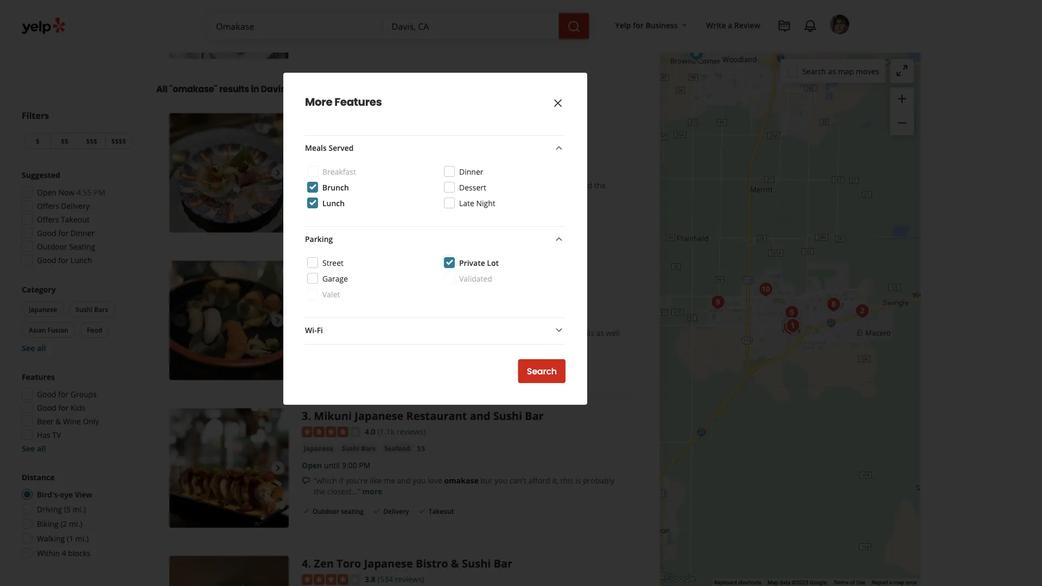 Task type: locate. For each thing, give the bounding box(es) containing it.
delivery down open now 4:55 pm
[[61, 201, 90, 211]]

as left well
[[596, 328, 604, 338]]

map left moves
[[838, 66, 854, 76]]

. left zen
[[308, 556, 311, 571]]

dinner up dessert
[[459, 166, 483, 177]]

bay
[[314, 17, 326, 27]]

1 vertical spatial see all button
[[22, 443, 46, 454]]

features inside dialog
[[335, 94, 382, 110]]

1 vertical spatial 4 star rating image
[[302, 427, 360, 438]]

map left the error
[[894, 580, 905, 586]]

can't
[[510, 475, 527, 486]]

for for dinner
[[58, 228, 69, 238]]

0 horizontal spatial got
[[346, 328, 357, 338]]

2 vertical spatial japanese link
[[302, 443, 336, 454]]

0 vertical spatial lunch
[[322, 198, 345, 208]]

beer up has
[[37, 416, 53, 426]]

1 vertical spatial only
[[83, 416, 99, 426]]

4 star rating image down "huku"
[[302, 279, 360, 290]]

reviews) inside 'link'
[[395, 574, 424, 584]]

16 speech v2 image for "i took my wife and a few friends here on a wednesday night and they all loved the
[[302, 181, 311, 190]]

0 vertical spatial all
[[563, 180, 571, 190]]

see all button
[[22, 343, 46, 353], [22, 443, 46, 454]]

0 vertical spatial next image
[[271, 166, 284, 179]]

all down has
[[37, 443, 46, 454]]

delivery
[[383, 38, 409, 47], [61, 201, 90, 211], [383, 507, 409, 516]]

for for business
[[633, 20, 644, 30]]

2 vertical spatial mi.)
[[75, 533, 89, 544]]

16 chevron down v2 image
[[680, 21, 689, 30]]

lunch down brunch
[[322, 198, 345, 208]]

0 horizontal spatial bars
[[94, 305, 108, 314]]

0 horizontal spatial in
[[251, 83, 259, 95]]

1 vertical spatial bar
[[494, 556, 513, 571]]

1 16 speech v2 image from the top
[[302, 8, 311, 16]]

japanese inside group
[[29, 305, 57, 314]]

for up good for kids
[[58, 389, 69, 399]]

until
[[324, 312, 340, 323], [324, 460, 340, 470]]

user actions element
[[607, 14, 865, 80]]

wine up 4.9 link
[[349, 107, 366, 117]]

$$ inside button
[[61, 137, 68, 145]]

4 left zen
[[302, 556, 308, 571]]

16 speech v2 image for "which if you're like me and you love
[[302, 477, 311, 485]]

see all for features
[[22, 443, 46, 454]]

1 horizontal spatial &
[[341, 107, 347, 117]]

sushi bars for middle sushi bars button
[[76, 305, 108, 314]]

few
[[390, 180, 402, 190]]

24 chevron down v2 image
[[553, 233, 566, 246], [553, 324, 566, 337]]

outdoor
[[313, 38, 339, 47], [37, 241, 67, 252], [313, 507, 339, 516]]

write a review
[[706, 20, 761, 30]]

projects image
[[778, 20, 791, 33]]

2 4 star rating image from the top
[[302, 427, 360, 438]]

0 vertical spatial dinner
[[459, 166, 483, 177]]

group
[[890, 87, 914, 135], [18, 169, 135, 269], [20, 284, 135, 353], [18, 371, 135, 454]]

1 vertical spatial lunch
[[71, 255, 92, 265]]

24 chevron down v2 image inside 'parking' dropdown button
[[553, 233, 566, 246]]

.
[[308, 261, 311, 276], [308, 408, 311, 423], [308, 556, 311, 571]]

offers for offers takeout
[[37, 214, 59, 224]]

2 previous image from the top
[[174, 314, 187, 327]]

mikuni japanese restaurant and sushi bar image
[[169, 408, 289, 528]]

2 vertical spatial sushi bars
[[342, 444, 376, 453]]

0 vertical spatial sushi bars link
[[302, 148, 340, 159]]

reviews) for (137 reviews)
[[395, 131, 424, 141]]

3 . mikuni japanese restaurant and sushi bar
[[302, 408, 544, 423]]

the down "which
[[314, 486, 325, 496]]

walking (1 mi.)
[[37, 533, 89, 544]]

0 horizontal spatial map
[[838, 66, 854, 76]]

1 24 chevron down v2 image from the top
[[553, 233, 566, 246]]

1 until from the top
[[324, 312, 340, 323]]

0 horizontal spatial you
[[413, 475, 426, 486]]

1 vertical spatial dinner
[[71, 228, 95, 238]]

1 horizontal spatial the
[[359, 328, 371, 338]]

lunch down seating in the left of the page
[[71, 255, 92, 265]]

2 until from the top
[[324, 460, 340, 470]]

. for 3
[[308, 408, 311, 423]]

1 vertical spatial reviews)
[[397, 426, 426, 437]]

features
[[335, 94, 382, 110], [22, 372, 55, 382]]

a right on
[[461, 180, 465, 190]]

private lot
[[459, 258, 499, 268]]

see for features
[[22, 443, 35, 454]]

2 24 chevron down v2 image from the top
[[553, 324, 566, 337]]

0 vertical spatial the
[[594, 180, 606, 190]]

2 16 speech v2 image from the top
[[302, 477, 311, 485]]

the inside but you can't afford it, this is probably the closest..."
[[314, 486, 325, 496]]

all
[[563, 180, 571, 190], [37, 343, 46, 353], [37, 443, 46, 454]]

parking
[[305, 234, 333, 244]]

took
[[321, 180, 336, 190]]

1 vertical spatial my
[[477, 328, 488, 338]]

2 slideshow element from the top
[[169, 113, 289, 233]]

a
[[728, 20, 733, 30], [383, 180, 388, 190], [461, 180, 465, 190], [890, 580, 893, 586]]

0 vertical spatial search
[[802, 66, 826, 76]]

myu myu image
[[780, 313, 802, 335]]

wi-fi
[[305, 325, 323, 335]]

1 horizontal spatial friends
[[511, 328, 536, 338]]

davis sushi & fusion image
[[707, 292, 729, 314]]

seafood
[[384, 444, 410, 453]]

good down good for groups on the bottom left of the page
[[37, 403, 56, 413]]

mi.) right (2
[[69, 519, 82, 529]]

3 slideshow element from the top
[[169, 261, 289, 380]]

24 chevron down v2 image
[[553, 141, 566, 154]]

4 star rating image
[[302, 279, 360, 290], [302, 427, 360, 438]]

sushi bars button up "food"
[[69, 301, 115, 318]]

open for 3
[[302, 460, 322, 470]]

the left big
[[359, 328, 371, 338]]

or..."
[[339, 338, 356, 349]]

slideshow element for "my wife got the big
[[169, 261, 289, 380]]

1 vertical spatial beer
[[37, 416, 53, 426]]

until up "which
[[324, 460, 340, 470]]

2 you from the left
[[495, 475, 508, 486]]

pm right 9:00
[[359, 460, 370, 470]]

outdoor down bay in the top left of the page
[[313, 38, 339, 47]]

2 offers from the top
[[37, 214, 59, 224]]

bars for bottommost sushi bars link
[[361, 444, 376, 453]]

4 down walking (1 mi.)
[[62, 548, 66, 558]]

yelp for business
[[615, 20, 678, 30]]

walking
[[37, 533, 65, 544]]

japanese link up open until 9:30 pm at the left of the page
[[302, 295, 336, 306]]

spices
[[444, 6, 466, 17]]

24 chevron down v2 image down they
[[553, 233, 566, 246]]

0 vertical spatial see
[[22, 343, 35, 353]]

error
[[906, 580, 917, 586]]

open now 4:55 pm
[[37, 187, 105, 197]]

4 slideshow element from the top
[[169, 408, 289, 528]]

in
[[565, 6, 572, 17], [251, 83, 259, 95], [328, 165, 335, 175]]

1 see from the top
[[22, 343, 35, 353]]

open up "which
[[302, 460, 322, 470]]

1 vertical spatial pm
[[359, 312, 370, 323]]

1 vertical spatial friends
[[511, 328, 536, 338]]

16 speech v2 image
[[302, 181, 311, 190], [302, 477, 311, 485]]

japanese down category
[[29, 305, 57, 314]]

. for 2
[[308, 261, 311, 276]]

3.8 star rating image
[[302, 574, 360, 585]]

1 horizontal spatial hikari sushi & omakase image
[[782, 315, 804, 337]]

1 4 star rating image from the top
[[302, 279, 360, 290]]

0 horizontal spatial lunch
[[71, 255, 92, 265]]

has tv
[[37, 430, 61, 440]]

1 vertical spatial 24 chevron down v2 image
[[553, 324, 566, 337]]

1 vertical spatial 16 speech v2 image
[[302, 477, 311, 485]]

previous image
[[174, 166, 187, 179], [174, 314, 187, 327]]

seating down to
[[341, 38, 364, 47]]

features up 4.9 link
[[335, 94, 382, 110]]

all for features
[[37, 443, 46, 454]]

and left they
[[530, 180, 544, 190]]

friends right few
[[404, 180, 429, 190]]

0 vertical spatial more link
[[381, 17, 401, 27]]

until left 9:30
[[324, 312, 340, 323]]

16 speech v2 image left "which
[[302, 477, 311, 485]]

next image
[[271, 462, 284, 475]]

in inside "burma eat brings unique flavor and spices that has been very popular in san francisco bay area to davis."
[[565, 6, 572, 17]]

1 vertical spatial all
[[37, 343, 46, 353]]

takeout down love
[[429, 507, 454, 516]]

1 see all from the top
[[22, 343, 46, 353]]

None search field
[[207, 13, 591, 39]]

late night
[[459, 198, 496, 208]]

good up good for kids
[[37, 389, 56, 399]]

bar
[[525, 408, 544, 423], [494, 556, 513, 571]]

sushi bars
[[304, 148, 338, 157], [76, 305, 108, 314], [342, 444, 376, 453]]

$$$ button
[[78, 133, 105, 149]]

my inside ""i took my wife and a few friends here on a wednesday night and they all loved the omakase !""
[[338, 180, 349, 190]]

now
[[58, 187, 75, 197]]

4 star rating image down mikuni
[[302, 427, 360, 438]]

all inside ""i took my wife and a few friends here on a wednesday night and they all loved the omakase !""
[[563, 180, 571, 190]]

see
[[22, 343, 35, 353], [22, 443, 35, 454]]

0 vertical spatial sushi bars
[[304, 148, 338, 157]]

0 vertical spatial my
[[338, 180, 349, 190]]

my
[[338, 180, 349, 190], [477, 328, 488, 338]]

davis."
[[356, 17, 379, 27]]

bistro
[[398, 261, 430, 276], [416, 556, 448, 571]]

delivery down unique
[[383, 38, 409, 47]]

parking button
[[305, 233, 566, 246]]

sushi bars link up opens
[[302, 148, 340, 159]]

previous image for "i took my wife and a few friends here on a wednesday night and they all loved the
[[174, 166, 187, 179]]

2 vertical spatial the
[[314, 486, 325, 496]]

2 16 speech v2 image from the top
[[302, 329, 311, 338]]

lunch
[[322, 198, 345, 208], [71, 255, 92, 265]]

kids
[[71, 403, 85, 413]]

for down outdoor seating
[[58, 255, 69, 265]]

1 vertical spatial next image
[[271, 314, 284, 327]]

driving
[[37, 504, 62, 514]]

16 checkmark v2 image
[[418, 38, 426, 47], [302, 507, 311, 516], [418, 507, 426, 516]]

sushi bars button up opens
[[302, 148, 340, 159]]

breakfast
[[322, 166, 356, 177]]

zen
[[314, 556, 334, 571]]

reviews) down 4 . zen toro japanese bistro & sushi bar
[[395, 574, 424, 584]]

sushi bars link up 9:00
[[340, 443, 378, 454]]

takeout up good for dinner
[[61, 214, 90, 224]]

(1.1k reviews) link
[[378, 425, 426, 437]]

1 16 speech v2 image from the top
[[302, 181, 311, 190]]

1 vertical spatial until
[[324, 460, 340, 470]]

map region
[[533, 43, 949, 586]]

japanese link up open until 9:00 pm
[[302, 443, 336, 454]]

1 vertical spatial 16 speech v2 image
[[302, 329, 311, 338]]

is
[[575, 475, 581, 486]]

japanese link down 4.9 in the left of the page
[[344, 148, 378, 159]]

1 vertical spatial previous image
[[174, 314, 187, 327]]

seating
[[341, 38, 364, 47], [341, 507, 364, 516]]

2 next image from the top
[[271, 314, 284, 327]]

sushi bars button for left sushi bars link
[[302, 148, 340, 159]]

1 horizontal spatial in
[[328, 165, 335, 175]]

offers delivery
[[37, 201, 90, 211]]

japanese up (1.1k
[[355, 408, 404, 423]]

0 horizontal spatial beer & wine only
[[37, 416, 99, 426]]

more down like
[[362, 486, 383, 496]]

pm right 9:30
[[359, 312, 370, 323]]

my inside platter and my other friends got various rolls as well as one or..."
[[477, 328, 488, 338]]

$$ left $$$ button
[[61, 137, 68, 145]]

in left san
[[565, 6, 572, 17]]

delivery down the "which if you're like me and you love omakase
[[383, 507, 409, 516]]

1 horizontal spatial my
[[477, 328, 488, 338]]

$
[[36, 137, 40, 145]]

1 vertical spatial wife
[[329, 328, 344, 338]]

1 got from the left
[[346, 328, 357, 338]]

francisco
[[589, 6, 622, 17]]

16 speech v2 image left fi
[[302, 329, 311, 338]]

japanese up (534
[[364, 556, 413, 571]]

1 horizontal spatial bar
[[525, 408, 544, 423]]

2 horizontal spatial sushi bars button
[[340, 443, 378, 454]]

japanese button up open until 9:30 pm at the left of the page
[[302, 295, 336, 306]]

0 horizontal spatial the
[[314, 486, 325, 496]]

1 . from the top
[[308, 261, 311, 276]]

sushi bars for sushi bars button related to bottommost sushi bars link
[[342, 444, 376, 453]]

night
[[510, 180, 528, 190]]

bars up "food"
[[94, 305, 108, 314]]

1 horizontal spatial features
[[335, 94, 382, 110]]

1 vertical spatial see all
[[22, 443, 46, 454]]

well
[[606, 328, 620, 338]]

zen toro japanese bistro & sushi bar image
[[781, 315, 802, 336]]

0 horizontal spatial sushi bars link
[[302, 148, 340, 159]]

2 good from the top
[[37, 255, 56, 265]]

0 vertical spatial bar
[[525, 408, 544, 423]]

in left '5'
[[328, 165, 335, 175]]

slideshow element
[[169, 0, 289, 59], [169, 113, 289, 233], [169, 261, 289, 380], [169, 408, 289, 528]]

(137 reviews) link
[[378, 130, 424, 142]]

option group
[[18, 472, 135, 562]]

next image for "i took my wife and a few friends here on a wednesday night and they all loved the
[[271, 166, 284, 179]]

until for huku
[[324, 312, 340, 323]]

sushi bars inside group
[[76, 305, 108, 314]]

mi.)
[[73, 504, 86, 514], [69, 519, 82, 529], [75, 533, 89, 544]]

$ button
[[24, 133, 51, 149]]

2 . from the top
[[308, 408, 311, 423]]

got up or..." on the bottom left of the page
[[346, 328, 357, 338]]

1 seating from the top
[[341, 38, 364, 47]]

dinner up seating in the left of the page
[[71, 228, 95, 238]]

0 vertical spatial wife
[[351, 180, 366, 190]]

wife up !"
[[351, 180, 366, 190]]

1 vertical spatial $$
[[417, 444, 426, 454]]

1 horizontal spatial sushi bars button
[[302, 148, 340, 159]]

sushi bars up 9:00
[[342, 444, 376, 453]]

0 horizontal spatial sushi bars button
[[69, 301, 115, 318]]

1 see all button from the top
[[22, 343, 46, 353]]

1 next image from the top
[[271, 166, 284, 179]]

0 vertical spatial previous image
[[174, 166, 187, 179]]

for right the "yelp"
[[633, 20, 644, 30]]

the right loved
[[594, 180, 606, 190]]

3 good from the top
[[37, 389, 56, 399]]

takeout down spices at left
[[429, 38, 454, 47]]

bistro up (534 reviews) 'link'
[[416, 556, 448, 571]]

and
[[429, 6, 442, 17], [368, 180, 381, 190], [530, 180, 544, 190], [461, 328, 475, 338], [470, 408, 491, 423], [397, 475, 411, 486]]

0 vertical spatial beer
[[322, 107, 339, 117]]

0 horizontal spatial search
[[527, 365, 557, 378]]

my for other
[[477, 328, 488, 338]]

within 4 blocks
[[37, 548, 91, 558]]

0 vertical spatial until
[[324, 312, 340, 323]]

zoom out image
[[896, 116, 909, 129]]

beer & wine only down good for kids
[[37, 416, 99, 426]]

nami sushi image
[[823, 294, 845, 316]]

japanese up open until 9:00 pm
[[304, 444, 333, 453]]

you right but
[[495, 475, 508, 486]]

2 see all button from the top
[[22, 443, 46, 454]]

1 horizontal spatial sushi bars
[[304, 148, 338, 157]]

for inside button
[[633, 20, 644, 30]]

good for kids
[[37, 403, 85, 413]]

option group containing distance
[[18, 472, 135, 562]]

seafood button
[[382, 443, 413, 454]]

2 see from the top
[[22, 443, 35, 454]]

but you can't afford it, this is probably the closest..."
[[314, 475, 615, 496]]

mi.) for walking (1 mi.)
[[75, 533, 89, 544]]

validated
[[459, 273, 492, 284]]

this
[[561, 475, 574, 486]]

16 checkmark v2 image
[[302, 38, 311, 47], [373, 38, 381, 47], [373, 507, 381, 516]]

closest..."
[[327, 486, 360, 496]]

2 got from the left
[[538, 328, 549, 338]]

3 . from the top
[[308, 556, 311, 571]]

japanese
[[346, 148, 376, 157], [346, 261, 395, 276], [304, 296, 333, 305], [29, 305, 57, 314], [355, 408, 404, 423], [304, 444, 333, 453], [364, 556, 413, 571]]

mi.) for biking (2 mi.)
[[69, 519, 82, 529]]

for down good for groups on the bottom left of the page
[[58, 403, 69, 413]]

(1
[[67, 533, 73, 544]]

sushi bars link
[[302, 148, 340, 159], [340, 443, 378, 454]]

report a map error link
[[872, 580, 917, 586]]

outdoor seating down closest..."
[[313, 507, 364, 516]]

friends inside platter and my other friends got various rolls as well as one or..."
[[511, 328, 536, 338]]

0 vertical spatial see all
[[22, 343, 46, 353]]

0 vertical spatial 4 star rating image
[[302, 279, 360, 290]]

flavor
[[406, 6, 427, 17]]

1 horizontal spatial $$
[[417, 444, 426, 454]]

4 good from the top
[[37, 403, 56, 413]]

0 vertical spatial as
[[828, 66, 836, 76]]

1 horizontal spatial 4
[[302, 556, 308, 571]]

map data ©2023 google
[[768, 580, 827, 586]]

seating down closest..."
[[341, 507, 364, 516]]

$$ right seafood button
[[417, 444, 426, 454]]

takeout
[[429, 38, 454, 47], [61, 214, 90, 224], [429, 507, 454, 516]]

mermaid sushi image
[[781, 302, 803, 324]]

offers up offers takeout at the top
[[37, 201, 59, 211]]

wife
[[351, 180, 366, 190], [329, 328, 344, 338]]

1 horizontal spatial bars
[[323, 148, 338, 157]]

hikari sushi & omakase image
[[169, 113, 289, 233], [782, 315, 804, 337]]

next image
[[271, 166, 284, 179], [271, 314, 284, 327]]

0 vertical spatial 24 chevron down v2 image
[[553, 233, 566, 246]]

only down kids
[[83, 416, 99, 426]]

only up 4.9 link
[[368, 107, 385, 117]]

& inside 'more features' dialog
[[341, 107, 347, 117]]

all for category
[[37, 343, 46, 353]]

2 seating from the top
[[341, 507, 364, 516]]

1 horizontal spatial as
[[596, 328, 604, 338]]

1 vertical spatial search
[[527, 365, 557, 378]]

2 horizontal spatial in
[[565, 6, 572, 17]]

24 chevron down v2 image left rolls
[[553, 324, 566, 337]]

mi.) for driving (5 mi.)
[[73, 504, 86, 514]]

!"
[[349, 191, 354, 201]]

1 horizontal spatial dinner
[[459, 166, 483, 177]]

2 vertical spatial bars
[[361, 444, 376, 453]]

as left moves
[[828, 66, 836, 76]]

1 good from the top
[[37, 228, 56, 238]]

(137
[[378, 131, 393, 141]]

group containing category
[[20, 284, 135, 353]]

search inside button
[[527, 365, 557, 378]]

0 horizontal spatial &
[[55, 416, 61, 426]]

more link down like
[[362, 486, 383, 496]]

eat
[[342, 6, 354, 17]]

1 horizontal spatial beer
[[322, 107, 339, 117]]

16 speech v2 image for "my
[[302, 329, 311, 338]]

reviews) for (1.1k reviews)
[[397, 426, 426, 437]]

3
[[302, 408, 308, 423]]

0 vertical spatial seating
[[341, 38, 364, 47]]

reviews)
[[395, 131, 424, 141], [397, 426, 426, 437], [395, 574, 424, 584]]

outdoor up good for lunch on the top left
[[37, 241, 67, 252]]

search image
[[568, 20, 581, 33]]

0 horizontal spatial features
[[22, 372, 55, 382]]

report
[[872, 580, 888, 586]]

search down notifications image
[[802, 66, 826, 76]]

more down big
[[357, 338, 378, 349]]

24 chevron down v2 image inside wi-fi dropdown button
[[553, 324, 566, 337]]

outdoor seating down area
[[313, 38, 364, 47]]

see down asian
[[22, 343, 35, 353]]

search for search
[[527, 365, 557, 378]]

beer & wine only up 4.9 link
[[322, 107, 385, 117]]

2 see all from the top
[[22, 443, 46, 454]]

you're
[[346, 475, 368, 486]]

got left various
[[538, 328, 549, 338]]

16 speech v2 image
[[302, 8, 311, 16], [302, 329, 311, 338]]

reviews) down 3 . mikuni japanese restaurant and sushi bar on the bottom of the page
[[397, 426, 426, 437]]

pm for 2
[[359, 312, 370, 323]]

1 vertical spatial &
[[55, 416, 61, 426]]

area
[[328, 17, 344, 27]]

close image
[[552, 97, 565, 110]]

suggested
[[22, 170, 60, 180]]

good for good for groups
[[37, 389, 56, 399]]

sushi bars button up 9:00
[[340, 443, 378, 454]]

2 horizontal spatial the
[[594, 180, 606, 190]]

1 vertical spatial bars
[[94, 305, 108, 314]]

16 speech v2 image left '"i'
[[302, 181, 311, 190]]

it,
[[552, 475, 559, 486]]

. left mikuni
[[308, 408, 311, 423]]

more link down unique
[[381, 17, 401, 27]]

5
[[337, 165, 342, 175]]

1 horizontal spatial got
[[538, 328, 549, 338]]

good down outdoor seating
[[37, 255, 56, 265]]

0 vertical spatial features
[[335, 94, 382, 110]]

0 vertical spatial friends
[[404, 180, 429, 190]]

been
[[499, 6, 516, 17]]

huku japanese bistro image
[[852, 300, 873, 322]]

1 offers from the top
[[37, 201, 59, 211]]

1 horizontal spatial beer & wine only
[[322, 107, 385, 117]]

friends right other
[[511, 328, 536, 338]]

see all button down asian
[[22, 343, 46, 353]]

1 horizontal spatial wife
[[351, 180, 366, 190]]

& inside group
[[55, 416, 61, 426]]

1 previous image from the top
[[174, 166, 187, 179]]



Task type: describe. For each thing, give the bounding box(es) containing it.
1 vertical spatial sushi bars link
[[340, 443, 378, 454]]

offers for offers delivery
[[37, 201, 59, 211]]

and inside "burma eat brings unique flavor and spices that has been very popular in san francisco bay area to davis."
[[429, 6, 442, 17]]

biking
[[37, 519, 59, 529]]

0 vertical spatial open
[[37, 187, 56, 197]]

friends inside ""i took my wife and a few friends here on a wednesday night and they all loved the omakase !""
[[404, 180, 429, 190]]

lunch inside group
[[71, 255, 92, 265]]

see for category
[[22, 343, 35, 353]]

0 horizontal spatial wife
[[329, 328, 344, 338]]

blocks
[[68, 548, 91, 558]]

until for mikuni
[[324, 460, 340, 470]]

16 checkmark v2 image down davis."
[[373, 38, 381, 47]]

1 vertical spatial japanese link
[[302, 295, 336, 306]]

previous image for "my wife got the big
[[174, 314, 187, 327]]

terms of use link
[[834, 580, 866, 586]]

2
[[302, 261, 308, 276]]

has
[[484, 6, 497, 17]]

1 outdoor seating from the top
[[313, 38, 364, 47]]

see all button for features
[[22, 443, 46, 454]]

9:00
[[342, 460, 357, 470]]

0 horizontal spatial hikari sushi & omakase image
[[169, 113, 289, 233]]

biking (2 mi.)
[[37, 519, 82, 529]]

business
[[646, 20, 678, 30]]

0 horizontal spatial as
[[314, 338, 322, 349]]

search for search as map moves
[[802, 66, 826, 76]]

24 chevron down v2 image for wi-fi
[[553, 324, 566, 337]]

seating
[[69, 241, 95, 252]]

0 vertical spatial bistro
[[398, 261, 430, 276]]

a right report
[[890, 580, 893, 586]]

2 vertical spatial &
[[451, 556, 459, 571]]

4.9 link
[[365, 130, 376, 142]]

write
[[706, 20, 726, 30]]

2 outdoor seating from the top
[[313, 507, 364, 516]]

"i took my wife and a few friends here on a wednesday night and they all loved the omakase !"
[[314, 180, 606, 201]]

1 you from the left
[[413, 475, 426, 486]]

0 horizontal spatial bar
[[494, 556, 513, 571]]

1 vertical spatial delivery
[[61, 201, 90, 211]]

wi-fi button
[[305, 324, 566, 338]]

zoom in image
[[896, 92, 909, 105]]

1 vertical spatial as
[[596, 328, 604, 338]]

dessert
[[459, 182, 486, 192]]

keyboard shortcuts button
[[714, 579, 761, 586]]

min
[[344, 165, 358, 175]]

for for kids
[[58, 403, 69, 413]]

group containing features
[[18, 371, 135, 454]]

"my
[[314, 328, 327, 338]]

0 horizontal spatial beer
[[37, 416, 53, 426]]

use
[[856, 580, 866, 586]]

9:30
[[342, 312, 357, 323]]

slideshow element for "i took my wife and a few friends here on a wednesday night and they all loved the
[[169, 113, 289, 233]]

japanese up open until 9:30 pm at the left of the page
[[304, 296, 333, 305]]

slideshow element for "which if you're like me and you love
[[169, 408, 289, 528]]

my for wife
[[338, 180, 349, 190]]

16 checkmark v2 image up "california"
[[302, 38, 311, 47]]

probably
[[583, 475, 615, 486]]

1 vertical spatial the
[[359, 328, 371, 338]]

google image
[[663, 572, 699, 586]]

open until 9:00 pm
[[302, 460, 370, 470]]

has
[[37, 430, 50, 440]]

1 vertical spatial sushi bars button
[[69, 301, 115, 318]]

(137 reviews)
[[378, 131, 424, 141]]

"burma eat brings unique flavor and spices that has been very popular in san francisco bay area to davis."
[[314, 6, 622, 27]]

l&l hawaiian barbecue image
[[686, 43, 707, 65]]

0 vertical spatial japanese link
[[344, 148, 378, 159]]

loved
[[573, 180, 592, 190]]

next image for "my wife got the big
[[271, 314, 284, 327]]

the inside ""i took my wife and a few friends here on a wednesday night and they all loved the omakase !""
[[594, 180, 606, 190]]

2 vertical spatial delivery
[[383, 507, 409, 516]]

"my wife got the big
[[314, 328, 385, 338]]

you inside but you can't afford it, this is probably the closest..."
[[495, 475, 508, 486]]

open for 2
[[302, 312, 322, 323]]

street
[[322, 258, 344, 268]]

my burma image
[[781, 318, 802, 340]]

see all for category
[[22, 343, 46, 353]]

1 vertical spatial bistro
[[416, 556, 448, 571]]

1 slideshow element from the top
[[169, 0, 289, 59]]

dinner inside 'more features' dialog
[[459, 166, 483, 177]]

meals
[[305, 143, 327, 153]]

0 vertical spatial pm
[[94, 187, 105, 197]]

to
[[346, 17, 354, 27]]

$$$$
[[111, 137, 126, 145]]

write a review link
[[702, 15, 765, 35]]

24 chevron down v2 image for parking
[[553, 233, 566, 246]]

a inside "element"
[[728, 20, 733, 30]]

0 vertical spatial more
[[381, 17, 401, 27]]

16 speech v2 image for "burma
[[302, 8, 311, 16]]

for for lunch
[[58, 255, 69, 265]]

bird's-eye view
[[37, 489, 92, 500]]

0 vertical spatial delivery
[[383, 38, 409, 47]]

"which if you're like me and you love omakase
[[314, 475, 479, 486]]

brunch
[[322, 182, 349, 192]]

and right restaurant
[[470, 408, 491, 423]]

other
[[490, 328, 509, 338]]

of
[[850, 580, 855, 586]]

and right me
[[397, 475, 411, 486]]

mikuni japanese restaurant and sushi bar link
[[314, 408, 544, 423]]

opens in 5 min
[[302, 165, 358, 175]]

fusion
[[48, 325, 68, 334]]

(5
[[64, 504, 71, 514]]

huku japanese bistro image
[[169, 261, 289, 380]]

beer & wine only inside 'more features' dialog
[[322, 107, 385, 117]]

for for groups
[[58, 389, 69, 399]]

3.8 link
[[365, 573, 376, 585]]

moves
[[856, 66, 879, 76]]

asian
[[29, 325, 46, 334]]

asian fusion
[[29, 325, 68, 334]]

beer inside 'more features' dialog
[[322, 107, 339, 117]]

meals served
[[305, 143, 354, 153]]

japanese down 4.9 in the left of the page
[[346, 148, 376, 157]]

$$$
[[86, 137, 97, 145]]

0 vertical spatial takeout
[[429, 38, 454, 47]]

good for dinner
[[37, 228, 95, 238]]

4:55
[[77, 187, 92, 197]]

toro
[[337, 556, 361, 571]]

2 horizontal spatial as
[[828, 66, 836, 76]]

group containing suggested
[[18, 169, 135, 269]]

afford
[[528, 475, 550, 486]]

©2023
[[792, 580, 809, 586]]

yuchan shokudo image
[[780, 315, 802, 337]]

4.0 link
[[365, 425, 376, 437]]

got inside platter and my other friends got various rolls as well as one or..."
[[538, 328, 549, 338]]

1 vertical spatial takeout
[[61, 214, 90, 224]]

view
[[75, 489, 92, 500]]

0 vertical spatial outdoor
[[313, 38, 339, 47]]

good for good for lunch
[[37, 255, 56, 265]]

good for good for dinner
[[37, 228, 56, 238]]

bird's-
[[37, 489, 60, 500]]

notifications image
[[804, 20, 817, 33]]

report a map error
[[872, 580, 917, 586]]

here
[[431, 180, 447, 190]]

sushi bars button for bottommost sushi bars link
[[340, 443, 378, 454]]

1 vertical spatial beer & wine only
[[37, 416, 99, 426]]

map for error
[[894, 580, 905, 586]]

within
[[37, 548, 60, 558]]

mikuni japanese restaurant and sushi bar image
[[780, 317, 801, 338]]

unique
[[380, 6, 404, 17]]

food
[[87, 325, 102, 334]]

keyboard shortcuts
[[714, 580, 761, 586]]

sushi bars for left sushi bars link sushi bars button
[[304, 148, 338, 157]]

driving (5 mi.)
[[37, 504, 86, 514]]

pm for 3
[[359, 460, 370, 470]]

2 vertical spatial takeout
[[429, 507, 454, 516]]

wine inside 'more features' dialog
[[349, 107, 366, 117]]

1 vertical spatial more link
[[357, 338, 378, 349]]

"which
[[314, 475, 337, 486]]

1 vertical spatial in
[[251, 83, 259, 95]]

seafood link
[[382, 443, 413, 454]]

on
[[449, 180, 459, 190]]

expand map image
[[896, 64, 909, 77]]

brings
[[356, 6, 378, 17]]

4.0
[[365, 426, 376, 437]]

japanese button down category
[[22, 301, 64, 318]]

(1.1k reviews)
[[378, 426, 426, 437]]

1 vertical spatial more
[[357, 338, 378, 349]]

various
[[551, 328, 577, 338]]

served
[[329, 143, 354, 153]]

4.9
[[365, 131, 376, 141]]

japanese button up open until 9:00 pm
[[302, 443, 336, 454]]

see all button for category
[[22, 343, 46, 353]]

japanese button down 4.9 in the left of the page
[[344, 148, 378, 159]]

wi-
[[305, 325, 317, 335]]

wife inside ""i took my wife and a few friends here on a wednesday night and they all loved the omakase !""
[[351, 180, 366, 190]]

2 vertical spatial outdoor
[[313, 507, 339, 516]]

0 horizontal spatial 4
[[62, 548, 66, 558]]

0 horizontal spatial only
[[83, 416, 99, 426]]

2 vertical spatial more link
[[362, 486, 383, 496]]

offers takeout
[[37, 214, 90, 224]]

big
[[373, 328, 383, 338]]

and left few
[[368, 180, 381, 190]]

more features dialog
[[0, 0, 1042, 586]]

garage
[[322, 273, 348, 284]]

me
[[384, 475, 395, 486]]

review
[[735, 20, 761, 30]]

yelp
[[615, 20, 631, 30]]

i love sushi image
[[755, 279, 777, 300]]

and inside platter and my other friends got various rolls as well as one or..."
[[461, 328, 475, 338]]

1 vertical spatial hikari sushi & omakase image
[[782, 315, 804, 337]]

huku
[[314, 261, 343, 276]]

valet
[[322, 289, 340, 299]]

2 vertical spatial more
[[362, 486, 383, 496]]

1 vertical spatial features
[[22, 372, 55, 382]]

1 vertical spatial outdoor
[[37, 241, 67, 252]]

good for good for kids
[[37, 403, 56, 413]]

4.9 star rating image
[[302, 131, 360, 142]]

16 checkmark v2 image down like
[[373, 507, 381, 516]]

all
[[156, 83, 168, 95]]

map for moves
[[838, 66, 854, 76]]

previous image
[[174, 462, 187, 475]]

(2
[[60, 519, 67, 529]]

bars for left sushi bars link
[[323, 148, 338, 157]]

japanese right street
[[346, 261, 395, 276]]

lunch inside 'more features' dialog
[[322, 198, 345, 208]]

1 vertical spatial wine
[[63, 416, 81, 426]]

0 horizontal spatial dinner
[[71, 228, 95, 238]]

omakase
[[444, 475, 479, 486]]

a left few
[[383, 180, 388, 190]]

filters
[[22, 109, 49, 121]]

only inside 'more features' dialog
[[368, 107, 385, 117]]



Task type: vqa. For each thing, say whether or not it's contained in the screenshot.
middle in
yes



